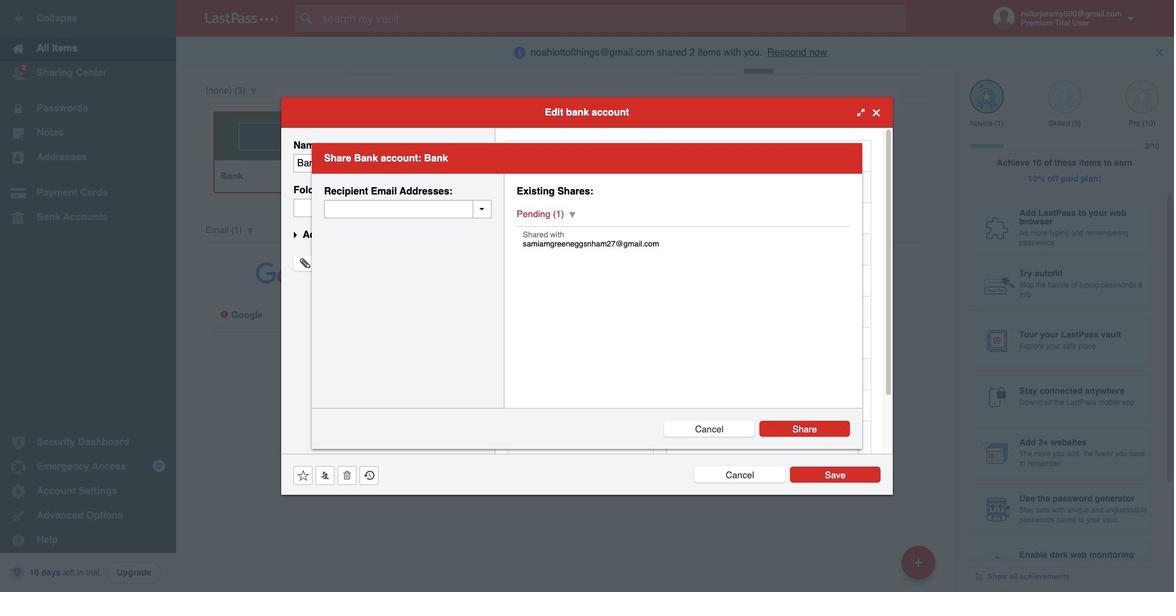 Task type: locate. For each thing, give the bounding box(es) containing it.
None text field
[[294, 154, 483, 172], [666, 178, 859, 196], [666, 334, 859, 352], [666, 365, 859, 383], [666, 426, 859, 502], [294, 154, 483, 172], [666, 178, 859, 196], [666, 334, 859, 352], [666, 365, 859, 383], [666, 426, 859, 502]]

dialog
[[281, 97, 893, 510], [312, 143, 862, 449]]

search my vault text field
[[295, 5, 930, 32]]

main navigation navigation
[[0, 0, 176, 592]]

None text field
[[666, 147, 859, 165], [294, 199, 483, 217], [324, 200, 492, 218], [666, 209, 859, 228], [666, 240, 859, 259], [666, 272, 859, 290], [666, 303, 859, 321], [666, 396, 859, 415], [666, 147, 859, 165], [294, 199, 483, 217], [324, 200, 492, 218], [666, 209, 859, 228], [666, 240, 859, 259], [666, 272, 859, 290], [666, 303, 859, 321], [666, 396, 859, 415]]

vault options navigation
[[176, 37, 955, 73]]



Task type: describe. For each thing, give the bounding box(es) containing it.
new item image
[[914, 558, 923, 567]]

new item navigation
[[897, 542, 943, 592]]

lastpass image
[[206, 13, 278, 24]]

Search search field
[[295, 5, 930, 32]]



